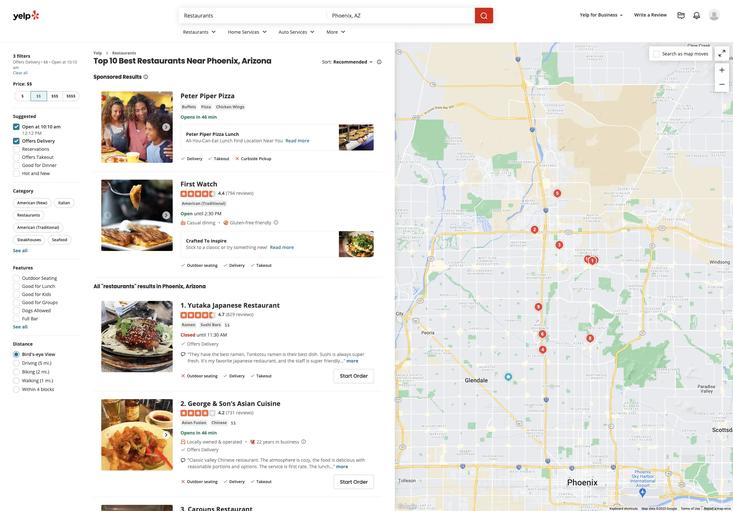 Task type: describe. For each thing, give the bounding box(es) containing it.
16 close v2 image
[[181, 480, 186, 485]]

0 vertical spatial lunch
[[225, 131, 239, 138]]

owned
[[203, 439, 217, 446]]

ramen
[[268, 352, 282, 358]]

16 speech v2 image
[[181, 353, 186, 358]]

sushi inside "they have the best ramen, tonkotsu ramen is their best dish. sushi is always super fresh. it's my favorite japanese restaurant, and the staff is super friendly…"
[[320, 352, 331, 358]]

start for 1 . yutaka japanese restaurant
[[340, 373, 352, 380]]

asian fusion link
[[181, 420, 208, 427]]

1 vertical spatial restaurants link
[[112, 50, 136, 56]]

open at 10:10 am 12:12 pm
[[22, 124, 61, 136]]

0 vertical spatial all
[[23, 70, 28, 76]]

free
[[246, 220, 254, 226]]

buffets button
[[181, 104, 197, 111]]

good for dinner
[[22, 162, 57, 169]]

1 best from the left
[[220, 352, 229, 358]]

. for 1
[[184, 301, 186, 310]]

2 best from the left
[[298, 352, 307, 358]]

(2
[[36, 369, 40, 375]]

2 vertical spatial offers delivery
[[187, 447, 219, 453]]

top
[[94, 56, 108, 66]]

home
[[228, 29, 241, 35]]

4.7 star rating image
[[181, 312, 216, 319]]

yelp for yelp for business
[[580, 12, 590, 18]]

carouns restaurant image
[[553, 239, 566, 252]]

driving
[[22, 360, 37, 367]]

american (new) button
[[13, 198, 51, 208]]

16 checkmark v2 image down restaurant,
[[250, 374, 255, 379]]

keyboard shortcuts
[[610, 508, 638, 511]]

within 4 blocks
[[22, 387, 54, 393]]

open for open until 2:30 pm
[[181, 211, 193, 217]]

bobby q image
[[537, 344, 549, 357]]

american (new)
[[17, 200, 47, 206]]

4.4 star rating image
[[181, 191, 216, 197]]

delivery down favorite in the bottom of the page
[[229, 374, 245, 379]]

none field find
[[184, 12, 322, 19]]

locally
[[187, 439, 201, 446]]

offers for 12:12 pm
[[22, 138, 36, 144]]

previous image for george & son's asian cuisine image
[[104, 431, 112, 439]]

0 horizontal spatial &
[[213, 400, 217, 408]]

lunch…"
[[318, 464, 335, 470]]

ramen
[[182, 322, 195, 328]]

peter for peter piper pizza lunch all-you-can-eat lunch find location near you read more
[[186, 131, 198, 138]]

and inside group
[[31, 170, 39, 177]]

a inside crafted to inspire stick to a classic or try something new! read more
[[203, 244, 205, 251]]

is right food
[[332, 458, 335, 464]]

for for kids
[[35, 292, 41, 298]]

locally owned & operated
[[187, 439, 242, 446]]

open for open at 10:10 am 12:12 pm
[[22, 124, 34, 130]]

a for write
[[648, 12, 650, 18]]

16 checkmark v2 image down something
[[250, 263, 255, 268]]

0 vertical spatial the
[[212, 352, 219, 358]]

10:10 for open at 10:10 am 12:12 pm
[[41, 124, 52, 130]]

use
[[695, 508, 700, 511]]

1 horizontal spatial american (traditional) button
[[181, 201, 227, 207]]

until for until 2:30 pm
[[194, 211, 203, 217]]

previous image for open until 2:30 pm
[[104, 212, 112, 220]]

notifications image
[[693, 12, 701, 19]]

restaurant
[[243, 301, 280, 310]]

all for features
[[22, 324, 28, 330]]

takeout down eat
[[214, 156, 229, 162]]

16 speech v2 image
[[181, 459, 186, 464]]

none field near
[[332, 12, 470, 19]]

takeout down new!
[[256, 263, 272, 269]]

chicken wings
[[216, 104, 244, 110]]

see all for category
[[13, 248, 28, 254]]

and inside "they have the best ramen, tonkotsu ramen is their best dish. sushi is always super fresh. it's my favorite japanese restaurant, and the staff is super friendly…"
[[278, 358, 286, 364]]

outdoor seating for george
[[187, 480, 218, 485]]

24 chevron down v2 image for home services
[[261, 28, 268, 36]]

10:10 for open at 10:10 am
[[67, 59, 77, 65]]

16 checkmark v2 image down 16 locally owned v2 icon
[[181, 448, 186, 453]]

slideshow element for 4.4
[[101, 180, 173, 251]]

pick n' roll image
[[588, 254, 601, 267]]

the down cozy,
[[309, 464, 317, 470]]

opens in 46 min for 3rd next icon from the bottom
[[181, 114, 217, 120]]

"they have the best ramen, tonkotsu ramen is their best dish. sushi is always super fresh. it's my favorite japanese restaurant, and the staff is super friendly…"
[[188, 352, 365, 364]]

yelp for yelp link
[[94, 50, 102, 56]]

0 vertical spatial japanese
[[213, 301, 242, 310]]

seating for yutaka
[[204, 374, 218, 379]]

george & son's asian cuisine image
[[528, 224, 541, 237]]

is left first
[[284, 464, 288, 470]]

takeout inside group
[[36, 154, 54, 160]]

seating for george
[[204, 480, 218, 485]]

1 horizontal spatial peter piper pizza image
[[502, 371, 515, 384]]

group containing category
[[12, 188, 81, 254]]

christina o. image
[[709, 9, 720, 20]]

1 vertical spatial lunch
[[220, 138, 233, 144]]

piper for peter piper pizza lunch all-you-can-eat lunch find location near you read more
[[200, 131, 211, 138]]

projects image
[[677, 12, 685, 19]]

years
[[263, 439, 274, 446]]

16 gluten free v2 image
[[223, 220, 229, 226]]

delivery down you-
[[187, 156, 202, 162]]

dogs
[[22, 308, 33, 314]]

1 vertical spatial phoenix,
[[162, 283, 185, 291]]

46 for 3rd next icon from the bottom
[[202, 114, 207, 120]]

report a map error link
[[704, 508, 731, 511]]

shortcuts
[[624, 508, 638, 511]]

pizza link
[[200, 104, 212, 111]]

ramen,
[[230, 352, 245, 358]]

16 checkmark v2 image down or
[[223, 263, 228, 268]]

more inside crafted to inspire stick to a classic or try something new! read more
[[282, 244, 294, 251]]

delivery down filters
[[25, 59, 40, 65]]

1 vertical spatial &
[[218, 439, 222, 446]]

1 vertical spatial the
[[288, 358, 294, 364]]

always
[[337, 352, 351, 358]]

1 next image from the top
[[162, 124, 170, 131]]

search
[[662, 51, 677, 57]]

food
[[321, 458, 331, 464]]

1 horizontal spatial first watch image
[[536, 328, 549, 341]]

4.4
[[218, 190, 225, 197]]

16 chevron down v2 image
[[369, 60, 374, 65]]

chicken wings link
[[215, 104, 246, 111]]

near inside peter piper pizza lunch all-you-can-eat lunch find location near you read more
[[263, 138, 274, 144]]

1 horizontal spatial phoenix,
[[207, 56, 240, 66]]

2 • from the left
[[49, 59, 50, 65]]

first watch
[[181, 180, 217, 189]]

fusion
[[194, 421, 206, 426]]

map for error
[[717, 508, 724, 511]]

auto services
[[279, 29, 307, 35]]

1 vertical spatial super
[[311, 358, 323, 364]]

min for 1st slideshow element from the top of the page
[[208, 114, 217, 120]]

in down pizza 'button' at the top left
[[196, 114, 201, 120]]

$
[[21, 94, 24, 99]]

1 vertical spatial pm
[[215, 211, 222, 217]]

seafood
[[52, 237, 67, 243]]

24 chevron down v2 image for restaurants
[[210, 28, 218, 36]]

24 chevron down v2 image for more
[[339, 28, 347, 36]]

american (traditional) for right american (traditional) button
[[182, 201, 226, 206]]

recommended
[[333, 59, 367, 65]]

delivery down try
[[229, 263, 245, 269]]

"classic
[[188, 458, 204, 464]]

1 opens from the top
[[181, 114, 195, 120]]

start order link for george & son's asian cuisine
[[334, 475, 374, 490]]

clear all link
[[13, 70, 28, 76]]

classic
[[206, 244, 220, 251]]

steakhouses
[[17, 237, 41, 243]]

22
[[257, 439, 262, 446]]

keyboard shortcuts button
[[610, 507, 638, 512]]

first watch image
[[536, 328, 549, 341]]

sushi bars link
[[199, 322, 222, 329]]

pizza for peter piper pizza lunch all-you-can-eat lunch find location near you read more
[[213, 131, 224, 138]]

16 casual dining v2 image
[[181, 220, 186, 226]]

clear all
[[13, 70, 28, 76]]

see all button for category
[[13, 248, 28, 254]]

reviews) for restaurant
[[236, 312, 254, 318]]

0 vertical spatial asian
[[237, 400, 255, 408]]

outdoor down fresh.
[[187, 374, 203, 379]]

delicious
[[336, 458, 355, 464]]

good for good for groups
[[22, 300, 34, 306]]

curbside pickup
[[241, 156, 271, 162]]

1 vertical spatial 16 info v2 image
[[143, 74, 148, 80]]

delivery down the options.
[[229, 480, 245, 485]]

1 . yutaka japanese restaurant
[[181, 301, 280, 310]]

0 vertical spatial restaurants link
[[178, 23, 223, 42]]

location
[[244, 138, 262, 144]]

zoom out image
[[718, 81, 726, 88]]

report a map error
[[704, 508, 731, 511]]

in right the years
[[276, 439, 280, 446]]

favorite
[[216, 358, 232, 364]]

offers down reservations at the top left of page
[[22, 154, 35, 160]]

services for auto services
[[290, 29, 307, 35]]

group containing features
[[11, 265, 81, 331]]

all for category
[[22, 248, 28, 254]]

outdoor down the stick
[[187, 263, 203, 269]]

16 checkmark v2 image down the portions
[[223, 480, 228, 485]]

0 horizontal spatial near
[[187, 56, 205, 66]]

chicken
[[216, 104, 232, 110]]

(new)
[[36, 200, 47, 206]]

restaurants button
[[13, 211, 44, 221]]

report
[[704, 508, 714, 511]]

biscuits cafe image
[[582, 253, 595, 266]]

outdoor inside group
[[22, 275, 40, 282]]

pizza inside 'button'
[[201, 104, 211, 110]]

16 locally owned v2 image
[[181, 440, 186, 445]]

outdoor seating
[[22, 275, 57, 282]]

for for dinner
[[35, 162, 41, 169]]

yutaka japanese restaurant link
[[188, 301, 280, 310]]

the inside the "classic valley chinese restaurant. the atmosphere is cozy, the food is delicious with reasonable portions and options.  the service is first rate.  the lunch…"
[[313, 458, 320, 464]]

group containing suggested
[[11, 113, 81, 179]]

biking (2 mi.)
[[22, 369, 49, 375]]

next image for 1 . yutaka japanese restaurant
[[162, 333, 170, 341]]

chinese inside "button"
[[212, 421, 227, 426]]

features
[[13, 265, 33, 271]]

1 horizontal spatial arizona
[[242, 56, 272, 66]]

sponsored
[[94, 74, 122, 81]]

bar
[[31, 316, 38, 322]]

order for yutaka japanese restaurant
[[353, 373, 368, 380]]

write a review
[[635, 12, 667, 18]]

46 for next icon corresponding to 2 . george & son's asian cuisine
[[202, 430, 207, 436]]

restaurants inside button
[[17, 213, 40, 218]]

until for until 11:30 am
[[197, 332, 206, 338]]

good for lunch
[[22, 284, 55, 290]]

for for lunch
[[35, 284, 41, 290]]

1 seating from the top
[[204, 263, 218, 269]]

lunch inside group
[[42, 284, 55, 290]]

start order for yutaka japanese restaurant
[[340, 373, 368, 380]]

2
[[181, 400, 184, 408]]

seafood button
[[48, 235, 72, 245]]

and inside the "classic valley chinese restaurant. the atmosphere is cozy, the food is delicious with reasonable portions and options.  the service is first rate.  the lunch…"
[[232, 464, 240, 470]]

0 vertical spatial 16 info v2 image
[[377, 60, 382, 65]]

peter piper pizza
[[181, 92, 235, 100]]

dogs allowed
[[22, 308, 51, 314]]

in up locally
[[196, 430, 201, 436]]

previous image for closed until 11:30 am
[[104, 333, 112, 341]]

pm inside open at 10:10 am 12:12 pm
[[35, 130, 42, 136]]

asian inside button
[[182, 421, 193, 426]]

am for open at 10:10 am
[[13, 65, 19, 70]]

top 10 best restaurants near phoenix, arizona
[[94, 56, 272, 66]]

1 reviews) from the top
[[236, 190, 254, 197]]

peter piper pizza link
[[181, 92, 235, 100]]

1 horizontal spatial (traditional)
[[202, 201, 226, 206]]

price: $$ group
[[13, 81, 81, 103]]

terms of use link
[[681, 508, 700, 511]]

ramen link
[[181, 322, 197, 329]]

new
[[40, 170, 50, 177]]

yelp for business
[[580, 12, 618, 18]]

gluten-
[[230, 220, 246, 226]]

open for open at 10:10 am
[[51, 59, 61, 65]]

Near text field
[[332, 12, 470, 19]]

walking (1 mi.)
[[22, 378, 53, 384]]

map data ©2023 google
[[642, 508, 677, 511]]

$$$
[[52, 94, 58, 99]]

1 slideshow element from the top
[[101, 92, 173, 163]]

at for open at 10:10 am 12:12 pm
[[35, 124, 40, 130]]

offers delivery for 3 filters
[[22, 138, 55, 144]]

1 horizontal spatial super
[[352, 352, 365, 358]]

write
[[635, 12, 646, 18]]

more down always
[[347, 358, 359, 364]]



Task type: locate. For each thing, give the bounding box(es) containing it.
mi.) right (2
[[41, 369, 49, 375]]

see up "distance"
[[13, 324, 21, 330]]

services right home at the left top of the page
[[242, 29, 259, 35]]

1 vertical spatial arizona
[[186, 283, 206, 291]]

1 vertical spatial japanese
[[233, 358, 252, 364]]

asian left fusion
[[182, 421, 193, 426]]

peter up buffets
[[181, 92, 198, 100]]

takeout up dinner
[[36, 154, 54, 160]]

yutaka japanese restaurant image
[[586, 255, 599, 268], [101, 301, 173, 373]]

1 good from the top
[[22, 162, 34, 169]]

2 previous image from the top
[[104, 333, 112, 341]]

more link down always
[[347, 358, 359, 364]]

good for good for dinner
[[22, 162, 34, 169]]

0 vertical spatial read
[[286, 138, 297, 144]]

1 vertical spatial order
[[353, 479, 368, 486]]

the up service on the bottom of page
[[261, 458, 268, 464]]

2 vertical spatial open
[[181, 211, 193, 217]]

2 opens from the top
[[181, 430, 195, 436]]

find
[[234, 138, 243, 144]]

Find text field
[[184, 12, 322, 19]]

first watch image
[[101, 180, 173, 251], [536, 328, 549, 341]]

see all button
[[13, 248, 28, 254], [13, 324, 28, 330]]

arizona down home services link
[[242, 56, 272, 66]]

2 services from the left
[[290, 29, 307, 35]]

services for home services
[[242, 29, 259, 35]]

min
[[208, 114, 217, 120], [208, 430, 217, 436]]

suggested
[[13, 113, 36, 120]]

at down the suggested
[[35, 124, 40, 130]]

a for report
[[715, 508, 716, 511]]

crafted to inspire stick to a classic or try something new! read more
[[186, 238, 294, 251]]

delivery down "owned"
[[201, 447, 219, 453]]

google image
[[397, 503, 418, 512]]

2 see all button from the top
[[13, 324, 28, 330]]

1 previous image from the top
[[104, 212, 112, 220]]

0 horizontal spatial read
[[270, 244, 281, 251]]

1 start from the top
[[340, 373, 352, 380]]

2 none field from the left
[[332, 12, 470, 19]]

more down delicious
[[336, 464, 348, 470]]

chinese inside the "classic valley chinese restaurant. the atmosphere is cozy, the food is delicious with reasonable portions and options.  the service is first rate.  the lunch…"
[[218, 458, 235, 464]]

1 24 chevron down v2 image from the left
[[210, 28, 218, 36]]

4.2
[[218, 410, 225, 416]]

0 vertical spatial start
[[340, 373, 352, 380]]

takeout down restaurant,
[[256, 374, 272, 379]]

next image for 2 . george & son's asian cuisine
[[162, 431, 170, 439]]

good for good for lunch
[[22, 284, 34, 290]]

10:10 inside open at 10:10 am 12:12 pm
[[41, 124, 52, 130]]

service
[[268, 464, 283, 470]]

1 vertical spatial offers delivery
[[187, 341, 219, 347]]

pm right 12:12
[[35, 130, 42, 136]]

0 vertical spatial yutaka japanese restaurant image
[[586, 255, 599, 268]]

lunch right eat
[[220, 138, 233, 144]]

(829
[[226, 312, 235, 318]]

0 vertical spatial open
[[51, 59, 61, 65]]

16 chevron down v2 image
[[619, 13, 624, 18]]

offers delivery
[[22, 138, 55, 144], [187, 341, 219, 347], [187, 447, 219, 453]]

1 vertical spatial peter piper pizza image
[[502, 371, 515, 384]]

1 see all from the top
[[13, 248, 28, 254]]

see all button down full
[[13, 324, 28, 330]]

None field
[[184, 12, 322, 19], [332, 12, 470, 19]]

moves
[[695, 51, 709, 57]]

asian fusion
[[182, 421, 206, 426]]

it's
[[201, 358, 207, 364]]

within
[[22, 387, 36, 393]]

1 . from the top
[[184, 301, 186, 310]]

cozy,
[[301, 458, 312, 464]]

all right clear
[[23, 70, 28, 76]]

16 close v2 image down 16 speech v2 icon
[[181, 374, 186, 379]]

map for moves
[[684, 51, 693, 57]]

american for right american (traditional) button
[[182, 201, 201, 206]]

rate.
[[298, 464, 308, 470]]

yutaka
[[188, 301, 211, 310]]

0 horizontal spatial pm
[[35, 130, 42, 136]]

24 chevron down v2 image inside home services link
[[261, 28, 268, 36]]

arizona up yutaka
[[186, 283, 206, 291]]

min down pizza 'button' at the top left
[[208, 114, 217, 120]]

the up the my
[[212, 352, 219, 358]]

map left error
[[717, 508, 724, 511]]

group
[[715, 63, 729, 92], [11, 113, 81, 179], [12, 188, 81, 254], [11, 265, 81, 331]]

open inside open at 10:10 am 12:12 pm
[[22, 124, 34, 130]]

japanese
[[213, 301, 242, 310], [233, 358, 252, 364]]

american for the left american (traditional) button
[[17, 225, 35, 231]]

start order down with
[[340, 479, 368, 486]]

first
[[289, 464, 297, 470]]

0 vertical spatial and
[[31, 170, 39, 177]]

0 horizontal spatial services
[[242, 29, 259, 35]]

4.7 (829 reviews)
[[218, 312, 254, 318]]

min for slideshow element associated with 4.2
[[208, 430, 217, 436]]

yutaka japanese restaurant image inside map region
[[586, 255, 599, 268]]

distance
[[13, 341, 33, 347]]

2 min from the top
[[208, 430, 217, 436]]

1 vertical spatial yutaka japanese restaurant image
[[101, 301, 173, 373]]

dining
[[202, 220, 215, 226]]

1 horizontal spatial at
[[62, 59, 66, 65]]

0 horizontal spatial at
[[35, 124, 40, 130]]

zoom in image
[[718, 66, 726, 74]]

4 slideshow element from the top
[[101, 400, 173, 471]]

2 . from the top
[[184, 400, 186, 408]]

outdoor seating down reasonable
[[187, 480, 218, 485]]

22 years in business
[[257, 439, 299, 446]]

at
[[62, 59, 66, 65], [35, 124, 40, 130]]

offers delivery down closed until 11:30 am
[[187, 341, 219, 347]]

16 close v2 image left curbside
[[235, 156, 240, 161]]

0 vertical spatial a
[[648, 12, 650, 18]]

1 vertical spatial first watch image
[[536, 328, 549, 341]]

chinese link
[[210, 420, 228, 427]]

start
[[340, 373, 352, 380], [340, 479, 352, 486]]

start down delicious
[[340, 479, 352, 486]]

0 vertical spatial next image
[[162, 124, 170, 131]]

business categories element
[[178, 23, 720, 42]]

open up "price: $$" group on the left top of the page
[[51, 59, 61, 65]]

2 see all from the top
[[13, 324, 28, 330]]

2 slideshow element from the top
[[101, 180, 173, 251]]

1 vertical spatial asian
[[182, 421, 193, 426]]

16 checkmark v2 image
[[181, 156, 186, 161], [208, 156, 213, 161], [181, 263, 186, 268], [181, 342, 186, 347], [223, 374, 228, 379], [250, 480, 255, 485]]

yelp link
[[94, 50, 102, 56]]

2 previous image from the top
[[104, 431, 112, 439]]

anzios italian restaurant image
[[532, 301, 545, 314]]

1 horizontal spatial american (traditional)
[[182, 201, 226, 206]]

1 vertical spatial 10:10
[[41, 124, 52, 130]]

1 vertical spatial opens in 46 min
[[181, 430, 217, 436]]

offers delivery up reservations at the top left of page
[[22, 138, 55, 144]]

friendly
[[255, 220, 271, 226]]

is up the "friendly…""
[[332, 352, 336, 358]]

delivery down 11:30
[[201, 341, 219, 347]]

10:10 left the top
[[67, 59, 77, 65]]

super down the "dish."
[[311, 358, 323, 364]]

2 outdoor seating from the top
[[187, 374, 218, 379]]

map region
[[346, 3, 733, 512]]

user actions element
[[575, 8, 729, 48]]

0 vertical spatial min
[[208, 114, 217, 120]]

seating down the my
[[204, 374, 218, 379]]

auto services link
[[274, 23, 322, 42]]

more link for yutaka japanese restaurant
[[347, 358, 359, 364]]

american for american (new) button
[[17, 200, 35, 206]]

1 vertical spatial (traditional)
[[36, 225, 59, 231]]

tonkotsu
[[247, 352, 266, 358]]

min up "locally owned & operated"
[[208, 430, 217, 436]]

gluten-free friendly
[[230, 220, 271, 226]]

0 vertical spatial near
[[187, 56, 205, 66]]

data
[[649, 508, 656, 511]]

for up the good for kids on the left bottom
[[35, 284, 41, 290]]

24 chevron down v2 image
[[210, 28, 218, 36], [261, 28, 268, 36], [309, 28, 316, 36], [339, 28, 347, 36]]

offers for 22 years in business
[[187, 447, 200, 453]]

0 horizontal spatial yelp
[[94, 50, 102, 56]]

to
[[204, 238, 210, 244]]

1 horizontal spatial best
[[298, 352, 307, 358]]

0 horizontal spatial am
[[13, 65, 19, 70]]

24 chevron down v2 image left home at the left top of the page
[[210, 28, 218, 36]]

1 horizontal spatial 16 info v2 image
[[377, 60, 382, 65]]

restaurants inside "link"
[[183, 29, 209, 35]]

sushi inside button
[[201, 322, 211, 328]]

1 vertical spatial seating
[[204, 374, 218, 379]]

1 previous image from the top
[[104, 124, 112, 131]]

0 vertical spatial reviews)
[[236, 190, 254, 197]]

opens up 16 locally owned v2 icon
[[181, 430, 195, 436]]

map
[[642, 508, 648, 511]]

pizza for peter piper pizza
[[218, 92, 235, 100]]

los reyes de la torta image
[[584, 332, 597, 345]]

2 see from the top
[[13, 324, 21, 330]]

0 horizontal spatial the
[[212, 352, 219, 358]]

try
[[227, 244, 233, 251]]

george & son's asian cuisine image
[[101, 400, 173, 471]]

with
[[356, 458, 365, 464]]

0 vertical spatial first watch image
[[101, 180, 173, 251]]

(794
[[226, 190, 235, 197]]

american (traditional) up steakhouses
[[17, 225, 59, 231]]

open until 2:30 pm
[[181, 211, 222, 217]]

option group
[[11, 341, 81, 395]]

first
[[181, 180, 195, 189]]

clear
[[13, 70, 22, 76]]

previous image
[[104, 212, 112, 220], [104, 333, 112, 341]]

1 vertical spatial previous image
[[104, 431, 112, 439]]

0 vertical spatial start order link
[[334, 369, 374, 384]]

offers delivery inside group
[[22, 138, 55, 144]]

3 reviews) from the top
[[236, 410, 254, 416]]

2 good from the top
[[22, 284, 34, 290]]

2 opens in 46 min from the top
[[181, 430, 217, 436]]

2 seating from the top
[[204, 374, 218, 379]]

(traditional) up 2:30
[[202, 201, 226, 206]]

0 vertical spatial 16 close v2 image
[[235, 156, 240, 161]]

1 vertical spatial american (traditional)
[[17, 225, 59, 231]]

driving (5 mi.)
[[22, 360, 51, 367]]

a right to
[[203, 244, 205, 251]]

1 horizontal spatial near
[[263, 138, 274, 144]]

16 close v2 image for outdoor seating
[[181, 374, 186, 379]]

american (traditional) button up steakhouses
[[13, 223, 63, 233]]

2 start order from the top
[[340, 479, 368, 486]]

1 start order from the top
[[340, 373, 368, 380]]

order for george & son's asian cuisine
[[353, 479, 368, 486]]

previous image
[[104, 124, 112, 131], [104, 431, 112, 439]]

reviews) right '(794'
[[236, 190, 254, 197]]

first watch link
[[181, 180, 217, 189]]

at for open at 10:10 am
[[62, 59, 66, 65]]

write a review link
[[632, 9, 670, 21]]

16 close v2 image for curbside pickup
[[235, 156, 240, 161]]

yelp left 16 chevron right v2 icon
[[94, 50, 102, 56]]

1 horizontal spatial map
[[717, 508, 724, 511]]

for for groups
[[35, 300, 41, 306]]

business
[[598, 12, 618, 18]]

see for features
[[13, 324, 21, 330]]

results
[[123, 74, 142, 81]]

more link for george & son's asian cuisine
[[336, 464, 348, 470]]

&
[[213, 400, 217, 408], [218, 439, 222, 446]]

at inside open at 10:10 am
[[62, 59, 66, 65]]

japanese inside "they have the best ramen, tonkotsu ramen is their best dish. sushi is always super fresh. it's my favorite japanese restaurant, and the staff is super friendly…"
[[233, 358, 252, 364]]

am inside open at 10:10 am 12:12 pm
[[54, 124, 61, 130]]

atmosphere
[[270, 458, 295, 464]]

search image
[[480, 12, 488, 20]]

restaurants link
[[178, 23, 223, 42], [112, 50, 136, 56]]

1 vertical spatial see all button
[[13, 324, 28, 330]]

phoenix, down home at the left top of the page
[[207, 56, 240, 66]]

good up hot
[[22, 162, 34, 169]]

start order for george & son's asian cuisine
[[340, 479, 368, 486]]

3 next image from the top
[[162, 431, 170, 439]]

3 good from the top
[[22, 292, 34, 298]]

japanese down ramen,
[[233, 358, 252, 364]]

0 vertical spatial order
[[353, 373, 368, 380]]

0 horizontal spatial restaurants link
[[112, 50, 136, 56]]

10:10 inside open at 10:10 am
[[67, 59, 77, 65]]

previous image for the topmost the peter piper pizza image
[[104, 124, 112, 131]]

and right hot
[[31, 170, 39, 177]]

pizza down peter piper pizza
[[201, 104, 211, 110]]

best up staff
[[298, 352, 307, 358]]

steakhouses button
[[13, 235, 45, 245]]

delivery inside group
[[37, 138, 55, 144]]

. left george
[[184, 400, 186, 408]]

read right you
[[286, 138, 297, 144]]

keyboard
[[610, 508, 623, 511]]

0 vertical spatial previous image
[[104, 124, 112, 131]]

1 opens in 46 min from the top
[[181, 114, 217, 120]]

option group containing distance
[[11, 341, 81, 395]]

3 24 chevron down v2 image from the left
[[309, 28, 316, 36]]

0 horizontal spatial asian
[[182, 421, 193, 426]]

services right auto
[[290, 29, 307, 35]]

0 horizontal spatial best
[[220, 352, 229, 358]]

for inside yelp for business button
[[591, 12, 597, 18]]

start order link for yutaka japanese restaurant
[[334, 369, 374, 384]]

is right staff
[[306, 358, 310, 364]]

1 vertical spatial 46
[[202, 430, 207, 436]]

1 vertical spatial at
[[35, 124, 40, 130]]

1 outdoor seating from the top
[[187, 263, 218, 269]]

all "restaurants" results in phoenix, arizona
[[94, 283, 206, 291]]

american (traditional) up open until 2:30 pm
[[182, 201, 226, 206]]

chinese up the portions
[[218, 458, 235, 464]]

1 order from the top
[[353, 373, 368, 380]]

4.2 star rating image
[[181, 411, 216, 417]]

16 chevron right v2 image
[[105, 51, 110, 56]]

american (traditional) button up open until 2:30 pm
[[181, 201, 227, 207]]

.
[[184, 301, 186, 310], [184, 400, 186, 408]]

lychee kitchen image
[[551, 187, 564, 200]]

is left cozy,
[[297, 458, 300, 464]]

1 46 from the top
[[202, 114, 207, 120]]

0 vertical spatial phoenix,
[[207, 56, 240, 66]]

0 vertical spatial (traditional)
[[202, 201, 226, 206]]

offers delivery for sponsored results
[[187, 341, 219, 347]]

next image
[[162, 212, 170, 220]]

1 horizontal spatial •
[[49, 59, 50, 65]]

1 vertical spatial all
[[22, 248, 28, 254]]

reviews) down the yutaka japanese restaurant link
[[236, 312, 254, 318]]

1 min from the top
[[208, 114, 217, 120]]

offers delivery down "owned"
[[187, 447, 219, 453]]

until up casual dining
[[194, 211, 203, 217]]

10:10 up reservations at the top left of page
[[41, 124, 52, 130]]

1 horizontal spatial restaurants link
[[178, 23, 223, 42]]

0 vertical spatial peter piper pizza image
[[101, 92, 173, 163]]

outdoor right 16 close v2 image
[[187, 480, 203, 485]]

opens down buffets link
[[181, 114, 195, 120]]

1 vertical spatial and
[[278, 358, 286, 364]]

0 horizontal spatial map
[[684, 51, 693, 57]]

phoenix, up 1
[[162, 283, 185, 291]]

1 horizontal spatial sushi
[[320, 352, 331, 358]]

1 vertical spatial open
[[22, 124, 34, 130]]

japanese up (829
[[213, 301, 242, 310]]

slideshow element for 4.2
[[101, 400, 173, 471]]

2 start order link from the top
[[334, 475, 374, 490]]

16 checkmark v2 image
[[223, 263, 228, 268], [250, 263, 255, 268], [250, 374, 255, 379], [181, 448, 186, 453], [223, 480, 228, 485]]

24 chevron down v2 image inside more link
[[339, 28, 347, 36]]

0 vertical spatial see all button
[[13, 248, 28, 254]]

am for open at 10:10 am 12:12 pm
[[54, 124, 61, 130]]

0 vertical spatial previous image
[[104, 212, 112, 220]]

1 vertical spatial .
[[184, 400, 186, 408]]

0 horizontal spatial american (traditional) button
[[13, 223, 63, 233]]

16 info v2 image
[[377, 60, 382, 65], [143, 74, 148, 80]]

yelp inside button
[[580, 12, 590, 18]]

2 horizontal spatial and
[[278, 358, 286, 364]]

seating down the portions
[[204, 480, 218, 485]]

24 chevron down v2 image for auto services
[[309, 28, 316, 36]]

2 vertical spatial next image
[[162, 431, 170, 439]]

piper inside peter piper pizza lunch all-you-can-eat lunch find location near you read more
[[200, 131, 211, 138]]

offers for until 11:30 am
[[187, 341, 200, 347]]

1 none field from the left
[[184, 12, 322, 19]]

read right new!
[[270, 244, 281, 251]]

opens in 46 min for next icon corresponding to 2 . george & son's asian cuisine
[[181, 430, 217, 436]]

2 24 chevron down v2 image from the left
[[261, 28, 268, 36]]

3 seating from the top
[[204, 480, 218, 485]]

expand map image
[[718, 49, 726, 57]]

1 vertical spatial min
[[208, 430, 217, 436]]

sushi up closed until 11:30 am
[[201, 322, 211, 328]]

4 good from the top
[[22, 300, 34, 306]]

0 vertical spatial see all
[[13, 248, 28, 254]]

the left service on the bottom of page
[[259, 464, 267, 470]]

1 horizontal spatial read
[[286, 138, 297, 144]]

mi.) right (5
[[43, 360, 51, 367]]

in right 'results'
[[156, 283, 161, 291]]

good for good for kids
[[22, 292, 34, 298]]

24 chevron down v2 image left auto
[[261, 28, 268, 36]]

wings
[[233, 104, 244, 110]]

(731
[[226, 410, 235, 416]]

1 services from the left
[[242, 29, 259, 35]]

for down the good for kids on the left bottom
[[35, 300, 41, 306]]

is left their
[[283, 352, 286, 358]]

good for kids
[[22, 292, 51, 298]]

american inside button
[[17, 200, 35, 206]]

$$
[[44, 59, 48, 65], [27, 81, 32, 87], [36, 94, 41, 99], [225, 322, 230, 329], [231, 421, 236, 427]]

have
[[201, 352, 211, 358]]

portions
[[213, 464, 230, 470]]

1 vertical spatial next image
[[162, 333, 170, 341]]

2 vertical spatial and
[[232, 464, 240, 470]]

search as map moves
[[662, 51, 709, 57]]

open at 10:10 am
[[13, 59, 77, 70]]

more inside peter piper pizza lunch all-you-can-eat lunch find location near you read more
[[298, 138, 309, 144]]

full
[[22, 316, 30, 322]]

. for 2
[[184, 400, 186, 408]]

yelp for business button
[[578, 9, 627, 21]]

slideshow element
[[101, 92, 173, 163], [101, 180, 173, 251], [101, 301, 173, 373], [101, 400, 173, 471]]

1 vertical spatial map
[[717, 508, 724, 511]]

mi.) for biking (2 mi.)
[[41, 369, 49, 375]]

open inside open at 10:10 am
[[51, 59, 61, 65]]

outdoor seating for yutaka
[[187, 374, 218, 379]]

see down steakhouses button
[[13, 248, 21, 254]]

good down the good for lunch
[[22, 292, 34, 298]]

for for business
[[591, 12, 597, 18]]

4.7
[[218, 312, 225, 318]]

takeout down service on the bottom of page
[[256, 480, 272, 485]]

see for category
[[13, 248, 21, 254]]

1 horizontal spatial asian
[[237, 400, 255, 408]]

0 vertical spatial opens in 46 min
[[181, 114, 217, 120]]

sponsored results
[[94, 74, 142, 81]]

1 vertical spatial see
[[13, 324, 21, 330]]

None search field
[[179, 8, 495, 23]]

american down 4.4 star rating image
[[182, 201, 201, 206]]

next image
[[162, 124, 170, 131], [162, 333, 170, 341], [162, 431, 170, 439]]

2 46 from the top
[[202, 430, 207, 436]]

& right "owned"
[[218, 439, 222, 446]]

1 • from the left
[[41, 59, 42, 65]]

at inside open at 10:10 am 12:12 pm
[[35, 124, 40, 130]]

mi.) for walking (1 mi.)
[[45, 378, 53, 384]]

pickup
[[259, 156, 271, 162]]

1 horizontal spatial and
[[232, 464, 240, 470]]

1 vertical spatial opens
[[181, 430, 195, 436]]

view
[[45, 352, 55, 358]]

delivery down open at 10:10 am 12:12 pm at the left top
[[37, 138, 55, 144]]

see all for features
[[13, 324, 28, 330]]

good up the good for kids on the left bottom
[[22, 284, 34, 290]]

see all button down steakhouses button
[[13, 248, 28, 254]]

peter for peter piper pizza
[[181, 92, 198, 100]]

1 see all button from the top
[[13, 248, 28, 254]]

mi.) right (1
[[45, 378, 53, 384]]

yelp left business
[[580, 12, 590, 18]]

0 horizontal spatial (traditional)
[[36, 225, 59, 231]]

peter inside peter piper pizza lunch all-you-can-eat lunch find location near you read more
[[186, 131, 198, 138]]

0 horizontal spatial 16 close v2 image
[[181, 374, 186, 379]]

2 start from the top
[[340, 479, 352, 486]]

order
[[353, 373, 368, 380], [353, 479, 368, 486]]

2 order from the top
[[353, 479, 368, 486]]

0 vertical spatial super
[[352, 352, 365, 358]]

3 filters
[[13, 53, 30, 59]]

phoenix,
[[207, 56, 240, 66], [162, 283, 185, 291]]

$$ inside button
[[36, 94, 41, 99]]

see all down steakhouses button
[[13, 248, 28, 254]]

0 horizontal spatial open
[[22, 124, 34, 130]]

peter piper pizza image
[[101, 92, 173, 163], [502, 371, 515, 384]]

4 24 chevron down v2 image from the left
[[339, 28, 347, 36]]

read inside peter piper pizza lunch all-you-can-eat lunch find location near you read more
[[286, 138, 297, 144]]

best up favorite in the bottom of the page
[[220, 352, 229, 358]]

info icon image
[[273, 220, 279, 225], [273, 220, 279, 225], [301, 440, 306, 445], [301, 440, 306, 445]]

more right new!
[[282, 244, 294, 251]]

read inside crafted to inspire stick to a classic or try something new! read more
[[270, 244, 281, 251]]

0 vertical spatial start order
[[340, 373, 368, 380]]

son's
[[219, 400, 236, 408]]

casual
[[187, 220, 201, 226]]

1 start order link from the top
[[334, 369, 374, 384]]

3 slideshow element from the top
[[101, 301, 173, 373]]

piper for peter piper pizza
[[200, 92, 217, 100]]

slideshow element for 4.7
[[101, 301, 173, 373]]

10:10
[[67, 59, 77, 65], [41, 124, 52, 130]]

24 chevron down v2 image inside "auto services" link
[[309, 28, 316, 36]]

2 vertical spatial pizza
[[213, 131, 224, 138]]

american (traditional) for the left american (traditional) button
[[17, 225, 59, 231]]

for down offers takeout
[[35, 162, 41, 169]]

operated
[[223, 439, 242, 446]]

(5
[[38, 360, 42, 367]]

reviews) for son's
[[236, 410, 254, 416]]

piper up the pizza link
[[200, 92, 217, 100]]

0 horizontal spatial sushi
[[201, 322, 211, 328]]

1 horizontal spatial &
[[218, 439, 222, 446]]

start for 2 . george & son's asian cuisine
[[340, 479, 352, 486]]

pizza inside peter piper pizza lunch all-you-can-eat lunch find location near you read more
[[213, 131, 224, 138]]

16 years in business v2 image
[[250, 440, 255, 445]]

16 close v2 image
[[235, 156, 240, 161], [181, 374, 186, 379]]

is
[[283, 352, 286, 358], [332, 352, 336, 358], [306, 358, 310, 364], [297, 458, 300, 464], [332, 458, 335, 464], [284, 464, 288, 470]]

chinese button
[[210, 420, 228, 427]]

american (traditional) inside group
[[17, 225, 59, 231]]

curbside
[[241, 156, 258, 162]]

1 vertical spatial near
[[263, 138, 274, 144]]

0 vertical spatial until
[[194, 211, 203, 217]]

0 vertical spatial am
[[13, 65, 19, 70]]

2 next image from the top
[[162, 333, 170, 341]]

3 outdoor seating from the top
[[187, 480, 218, 485]]

peter up the all-
[[186, 131, 198, 138]]

1 vertical spatial start
[[340, 479, 352, 486]]

2 reviews) from the top
[[236, 312, 254, 318]]

offers down 3 filters
[[13, 59, 24, 65]]

1 see from the top
[[13, 248, 21, 254]]

0 vertical spatial map
[[684, 51, 693, 57]]

am inside open at 10:10 am
[[13, 65, 19, 70]]

opens in 46 min
[[181, 114, 217, 120], [181, 430, 217, 436]]

results
[[137, 283, 155, 291]]

0 vertical spatial seating
[[204, 263, 218, 269]]

terms
[[681, 508, 690, 511]]

see all button for features
[[13, 324, 28, 330]]

1 horizontal spatial am
[[54, 124, 61, 130]]

1 vertical spatial peter
[[186, 131, 198, 138]]

peter
[[181, 92, 198, 100], [186, 131, 198, 138]]

pm
[[35, 130, 42, 136], [215, 211, 222, 217]]

1 vertical spatial more link
[[336, 464, 348, 470]]

sushi bars
[[201, 322, 221, 328]]

mi.) for driving (5 mi.)
[[43, 360, 51, 367]]

bars
[[212, 322, 221, 328]]



Task type: vqa. For each thing, say whether or not it's contained in the screenshot.
left the
yes



